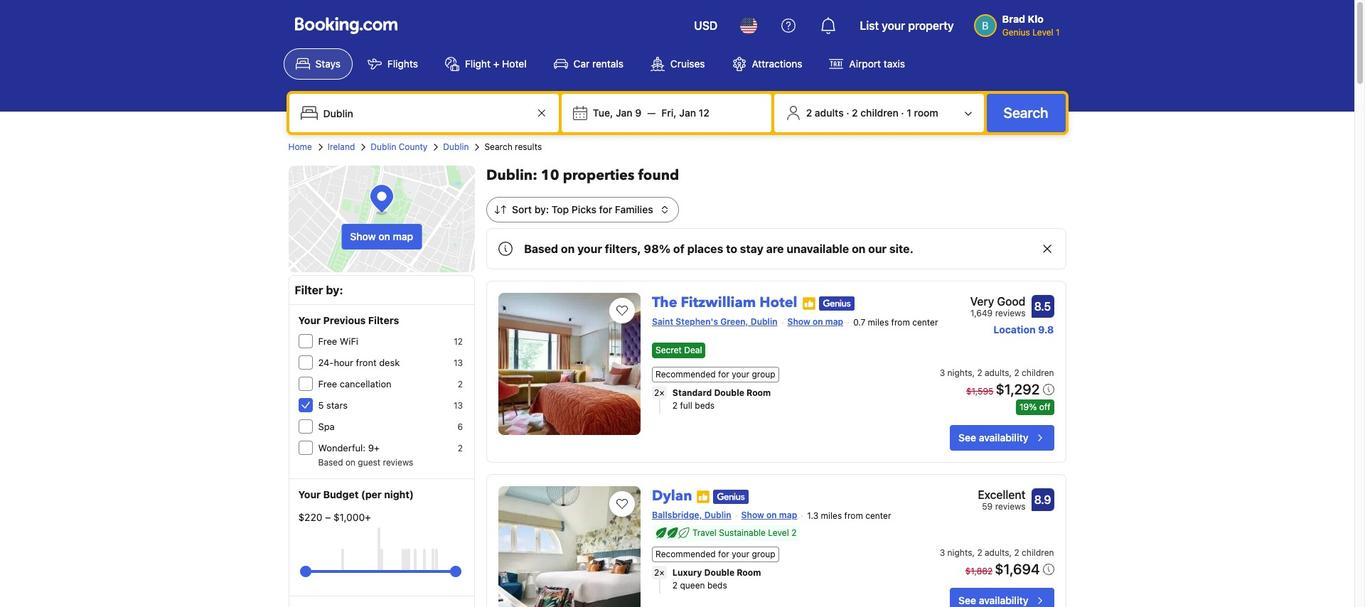 Task type: describe. For each thing, give the bounding box(es) containing it.
recommended for your group for $1,292
[[656, 369, 775, 380]]

airport
[[849, 58, 881, 70]]

based on guest reviews
[[318, 457, 413, 468]]

for for $1,292
[[718, 369, 729, 380]]

your account menu brad klo genius level 1 element
[[974, 6, 1065, 39]]

attractions link
[[720, 48, 814, 80]]

2 adults · 2 children · 1 room button
[[780, 100, 978, 127]]

level inside brad klo genius level 1
[[1032, 27, 1053, 38]]

dublin county link
[[371, 141, 428, 154]]

search for search results
[[484, 141, 512, 152]]

9+
[[368, 442, 380, 454]]

group for $1,292
[[752, 369, 775, 380]]

$220
[[298, 511, 322, 523]]

based for based on guest reviews
[[318, 457, 343, 468]]

1 horizontal spatial 12
[[699, 107, 709, 119]]

beds for $1,694
[[707, 580, 727, 591]]

spa
[[318, 421, 335, 432]]

site.
[[889, 242, 913, 255]]

center for the fitzwilliam hotel
[[912, 317, 938, 328]]

(per
[[361, 488, 382, 501]]

adults for $1,694
[[985, 548, 1009, 558]]

travel
[[693, 528, 717, 538]]

—
[[647, 107, 656, 119]]

3 for $1,694
[[940, 548, 945, 558]]

genius
[[1002, 27, 1030, 38]]

see for $1,694
[[958, 594, 976, 607]]

3 nights , 2 adults , 2 children for $1,694
[[940, 548, 1054, 558]]

2 down 6
[[458, 443, 463, 454]]

availability for $1,694
[[979, 594, 1028, 607]]

found
[[638, 166, 679, 185]]

to
[[726, 242, 737, 255]]

hotel for the fitzwilliam hotel
[[760, 293, 797, 312]]

desk
[[379, 357, 400, 368]]

fitzwilliam
[[681, 293, 756, 312]]

nights for $1,694
[[947, 548, 972, 558]]

$220 – $1,000+
[[298, 511, 371, 523]]

stephen's
[[676, 316, 718, 327]]

miles for the fitzwilliam hotel
[[868, 317, 889, 328]]

budget
[[323, 488, 359, 501]]

ireland
[[328, 141, 355, 152]]

adults inside dropdown button
[[815, 107, 844, 119]]

excellent element
[[978, 487, 1026, 504]]

home
[[288, 141, 312, 152]]

by: for sort
[[534, 203, 549, 215]]

0.7 miles from center
[[853, 317, 938, 328]]

2 × for $1,694
[[654, 567, 665, 578]]

luxury double room 2 queen beds
[[672, 567, 761, 591]]

car rentals
[[573, 58, 623, 70]]

tue, jan 9 — fri, jan 12
[[593, 107, 709, 119]]

picks
[[571, 203, 596, 215]]

location 9.8
[[994, 323, 1054, 336]]

2 up $1,292
[[1014, 368, 1019, 378]]

usd button
[[686, 9, 726, 43]]

your left filters,
[[577, 242, 602, 255]]

2 inside luxury double room 2 queen beds
[[672, 580, 678, 591]]

unavailable
[[787, 242, 849, 255]]

guest
[[358, 457, 380, 468]]

your up standard double room 2 full beds
[[732, 369, 749, 380]]

19%
[[1020, 402, 1037, 413]]

2 left luxury
[[654, 567, 659, 578]]

2 up 6
[[458, 379, 463, 390]]

night)
[[384, 488, 414, 501]]

good
[[997, 295, 1026, 308]]

, up $1,292
[[1009, 368, 1012, 378]]

luxury double room link
[[672, 567, 901, 580]]

, up $1,595
[[972, 368, 975, 378]]

flights link
[[355, 48, 430, 80]]

dublin:
[[486, 166, 537, 185]]

dublin county
[[371, 141, 428, 152]]

1,649
[[970, 308, 993, 319]]

map for the fitzwilliam hotel
[[825, 316, 843, 327]]

3 for $1,292
[[940, 368, 945, 378]]

13 for 5 stars
[[454, 400, 463, 411]]

very good 1,649 reviews
[[970, 295, 1026, 319]]

2 down airport
[[852, 107, 858, 119]]

24-
[[318, 357, 334, 368]]

miles for dylan
[[821, 511, 842, 521]]

list
[[860, 19, 879, 32]]

nights for $1,292
[[947, 368, 972, 378]]

tue, jan 9 button
[[587, 100, 647, 126]]

luxury
[[672, 567, 702, 578]]

front
[[356, 357, 377, 368]]

usd
[[694, 19, 718, 32]]

scored 8.5 element
[[1031, 295, 1054, 318]]

1 inside brad klo genius level 1
[[1056, 27, 1060, 38]]

on inside button
[[378, 230, 390, 242]]

standard double room link
[[672, 387, 901, 400]]

your down sustainable
[[732, 549, 749, 560]]

2 up $1,595
[[977, 368, 982, 378]]

secret deal
[[656, 345, 702, 356]]

cruises link
[[638, 48, 717, 80]]

excellent
[[978, 489, 1026, 501]]

children for $1,292
[[1022, 368, 1054, 378]]

are
[[766, 242, 784, 255]]

0.7
[[853, 317, 865, 328]]

$1,595
[[966, 386, 994, 397]]

see availability for $1,694
[[958, 594, 1028, 607]]

stays
[[315, 58, 341, 70]]

filter
[[295, 284, 323, 296]]

2 inside standard double room 2 full beds
[[672, 400, 678, 411]]

taxis
[[884, 58, 905, 70]]

filters
[[368, 314, 399, 326]]

stars
[[326, 400, 348, 411]]

brad klo genius level 1
[[1002, 13, 1060, 38]]

19% off
[[1020, 402, 1050, 413]]

full
[[680, 400, 692, 411]]

1.3 miles from center
[[807, 511, 891, 521]]

show for dylan
[[741, 510, 764, 521]]

scored 8.9 element
[[1031, 489, 1054, 511]]

from for the fitzwilliam hotel
[[891, 317, 910, 328]]

98%
[[644, 242, 671, 255]]

for for $1,694
[[718, 549, 729, 560]]

standard double room 2 full beds
[[672, 388, 771, 411]]

travel sustainable level 2
[[693, 528, 797, 538]]

9
[[635, 107, 642, 119]]

cruises
[[670, 58, 705, 70]]

the fitzwilliam hotel
[[652, 293, 797, 312]]

$1,694
[[995, 561, 1040, 577]]

flight + hotel
[[465, 58, 527, 70]]

see availability link for $1,694
[[950, 588, 1054, 607]]

sort
[[512, 203, 532, 215]]

2 up the $1,882
[[977, 548, 982, 558]]

search button
[[986, 94, 1065, 132]]

double for $1,694
[[704, 567, 735, 578]]

fri, jan 12 button
[[656, 100, 715, 126]]

8.9
[[1034, 494, 1051, 506]]

dublin left county
[[371, 141, 396, 152]]

$1,000+
[[333, 511, 371, 523]]

search results updated. dublin: 10 properties found. applied filters: 5 stars. element
[[486, 166, 1066, 186]]

2 down attractions link
[[806, 107, 812, 119]]

your previous filters
[[298, 314, 399, 326]]

2 left standard on the bottom of the page
[[654, 388, 659, 398]]

, up the $1,882
[[972, 548, 975, 558]]

see availability for $1,292
[[958, 432, 1028, 444]]

tue,
[[593, 107, 613, 119]]

airport taxis
[[849, 58, 905, 70]]

stay
[[740, 242, 763, 255]]

list your property
[[860, 19, 954, 32]]

cancellation
[[340, 378, 391, 390]]

show on map button
[[341, 224, 422, 250]]

dublin: 10 properties found
[[486, 166, 679, 185]]

children for $1,694
[[1022, 548, 1054, 558]]

filters,
[[605, 242, 641, 255]]



Task type: vqa. For each thing, say whether or not it's contained in the screenshot.


Task type: locate. For each thing, give the bounding box(es) containing it.
map inside button
[[393, 230, 413, 242]]

0 horizontal spatial from
[[844, 511, 863, 521]]

beds right queen
[[707, 580, 727, 591]]

search for search
[[1004, 105, 1048, 121]]

1 vertical spatial see availability link
[[950, 588, 1054, 607]]

show on map
[[350, 230, 413, 242], [787, 316, 843, 327], [741, 510, 797, 521]]

free left wifi
[[318, 336, 337, 347]]

show on map for dylan
[[741, 510, 797, 521]]

0 horizontal spatial map
[[393, 230, 413, 242]]

for up standard double room 2 full beds
[[718, 369, 729, 380]]

dublin right county
[[443, 141, 469, 152]]

1 13 from the top
[[454, 358, 463, 368]]

double
[[714, 388, 744, 398], [704, 567, 735, 578]]

hotel right the +
[[502, 58, 527, 70]]

wonderful:
[[318, 442, 366, 454]]

0 vertical spatial 12
[[699, 107, 709, 119]]

1 vertical spatial recommended
[[656, 549, 716, 560]]

double inside luxury double room 2 queen beds
[[704, 567, 735, 578]]

your
[[882, 19, 905, 32], [577, 242, 602, 255], [732, 369, 749, 380], [732, 549, 749, 560]]

2 see from the top
[[958, 594, 976, 607]]

jan left 9
[[616, 107, 633, 119]]

see down $1,595
[[958, 432, 976, 444]]

from for dylan
[[844, 511, 863, 521]]

3 nights , 2 adults , 2 children up $1,595
[[940, 368, 1054, 378]]

1 vertical spatial 12
[[454, 336, 463, 347]]

nights up $1,595
[[947, 368, 972, 378]]

2 13 from the top
[[454, 400, 463, 411]]

beds down standard on the bottom of the page
[[695, 400, 715, 411]]

group for $1,694
[[752, 549, 775, 560]]

availability
[[979, 432, 1028, 444], [979, 594, 1028, 607]]

1 vertical spatial level
[[768, 528, 789, 538]]

recommended for $1,292
[[656, 369, 716, 380]]

show
[[350, 230, 376, 242], [787, 316, 810, 327], [741, 510, 764, 521]]

sustainable
[[719, 528, 766, 538]]

map for dylan
[[779, 510, 797, 521]]

1 horizontal spatial map
[[779, 510, 797, 521]]

0 vertical spatial by:
[[534, 203, 549, 215]]

group up standard double room link
[[752, 369, 775, 380]]

1 · from the left
[[846, 107, 849, 119]]

1 see from the top
[[958, 432, 976, 444]]

from right 1.3
[[844, 511, 863, 521]]

1 vertical spatial map
[[825, 316, 843, 327]]

0 vertical spatial for
[[599, 203, 612, 215]]

booking.com image
[[295, 17, 397, 34]]

1 vertical spatial group
[[752, 549, 775, 560]]

brad
[[1002, 13, 1025, 25]]

1 vertical spatial show
[[787, 316, 810, 327]]

location
[[994, 323, 1036, 336]]

wonderful: 9+
[[318, 442, 380, 454]]

dylan image
[[498, 487, 641, 607]]

availability for $1,292
[[979, 432, 1028, 444]]

1 vertical spatial availability
[[979, 594, 1028, 607]]

2 2 × from the top
[[654, 567, 665, 578]]

our
[[868, 242, 887, 255]]

reviews
[[995, 308, 1026, 319], [383, 457, 413, 468], [995, 501, 1026, 512]]

your for your budget (per night)
[[298, 488, 321, 501]]

room inside standard double room 2 full beds
[[746, 388, 771, 398]]

0 vertical spatial recommended
[[656, 369, 716, 380]]

5
[[318, 400, 324, 411]]

0 horizontal spatial based
[[318, 457, 343, 468]]

0 vertical spatial room
[[746, 388, 771, 398]]

1 vertical spatial 1
[[907, 107, 911, 119]]

1 vertical spatial see availability
[[958, 594, 1028, 607]]

by: left top on the top of the page
[[534, 203, 549, 215]]

beds inside standard double room 2 full beds
[[695, 400, 715, 411]]

0 vertical spatial recommended for your group
[[656, 369, 775, 380]]

free cancellation
[[318, 378, 391, 390]]

1 horizontal spatial 1
[[1056, 27, 1060, 38]]

queen
[[680, 580, 705, 591]]

0 vertical spatial level
[[1032, 27, 1053, 38]]

adults up $1,595
[[985, 368, 1009, 378]]

0 vertical spatial 13
[[454, 358, 463, 368]]

2 × left standard on the bottom of the page
[[654, 388, 665, 398]]

reviews for on
[[383, 457, 413, 468]]

flights
[[387, 58, 418, 70]]

1 horizontal spatial miles
[[868, 317, 889, 328]]

recommended up standard on the bottom of the page
[[656, 369, 716, 380]]

1 vertical spatial nights
[[947, 548, 972, 558]]

2 × for $1,292
[[654, 388, 665, 398]]

1 vertical spatial your
[[298, 488, 321, 501]]

free for free wifi
[[318, 336, 337, 347]]

nights up the $1,882
[[947, 548, 972, 558]]

$1,882
[[965, 566, 993, 577]]

see availability link for $1,292
[[950, 425, 1054, 451]]

1 horizontal spatial based
[[524, 242, 558, 255]]

1 vertical spatial based
[[318, 457, 343, 468]]

0 vertical spatial your
[[298, 314, 321, 326]]

see
[[958, 432, 976, 444], [958, 594, 976, 607]]

1 vertical spatial 3
[[940, 548, 945, 558]]

wifi
[[340, 336, 358, 347]]

2 see availability link from the top
[[950, 588, 1054, 607]]

recommended for $1,694
[[656, 549, 716, 560]]

group down travel sustainable level 2
[[752, 549, 775, 560]]

free down 24-
[[318, 378, 337, 390]]

see for $1,292
[[958, 432, 976, 444]]

1 vertical spatial reviews
[[383, 457, 413, 468]]

0 vertical spatial show
[[350, 230, 376, 242]]

by: right filter
[[326, 284, 343, 296]]

0 horizontal spatial search
[[484, 141, 512, 152]]

2 adults · 2 children · 1 room
[[806, 107, 938, 119]]

1 vertical spatial by:
[[326, 284, 343, 296]]

0 vertical spatial see availability
[[958, 432, 1028, 444]]

dublin right green,
[[751, 316, 777, 327]]

1 horizontal spatial hotel
[[760, 293, 797, 312]]

rentals
[[592, 58, 623, 70]]

0 vertical spatial miles
[[868, 317, 889, 328]]

room down travel sustainable level 2
[[737, 567, 761, 578]]

very good element
[[970, 293, 1026, 310]]

ireland link
[[328, 141, 355, 154]]

the fitzwilliam hotel image
[[498, 293, 641, 435]]

2 3 nights , 2 adults , 2 children from the top
[[940, 548, 1054, 558]]

off
[[1039, 402, 1050, 413]]

reviews right guest
[[383, 457, 413, 468]]

room
[[914, 107, 938, 119]]

2 your from the top
[[298, 488, 321, 501]]

8.5
[[1034, 300, 1051, 313]]

0 vertical spatial see availability link
[[950, 425, 1054, 451]]

0 horizontal spatial ·
[[846, 107, 849, 119]]

based down wonderful:
[[318, 457, 343, 468]]

hotel inside "link"
[[760, 293, 797, 312]]

1 jan from the left
[[616, 107, 633, 119]]

1 see availability from the top
[[958, 432, 1028, 444]]

show on map for the fitzwilliam hotel
[[787, 316, 843, 327]]

show for the fitzwilliam hotel
[[787, 316, 810, 327]]

adults up the $1,882
[[985, 548, 1009, 558]]

1 3 from the top
[[940, 368, 945, 378]]

0 vertical spatial group
[[752, 369, 775, 380]]

0 vertical spatial free
[[318, 336, 337, 347]]

0 horizontal spatial center
[[865, 511, 891, 521]]

2 free from the top
[[318, 378, 337, 390]]

2 recommended from the top
[[656, 549, 716, 560]]

children up $1,292
[[1022, 368, 1054, 378]]

show on map inside button
[[350, 230, 413, 242]]

saint stephen's green, dublin
[[652, 316, 777, 327]]

see availability link down "$1,694"
[[950, 588, 1054, 607]]

ballsbridge,
[[652, 510, 702, 521]]

car rentals link
[[541, 48, 636, 80]]

1 vertical spatial free
[[318, 378, 337, 390]]

nights
[[947, 368, 972, 378], [947, 548, 972, 558]]

0 vertical spatial 1
[[1056, 27, 1060, 38]]

jan
[[616, 107, 633, 119], [679, 107, 696, 119]]

1 vertical spatial see
[[958, 594, 976, 607]]

1 inside the 2 adults · 2 children · 1 room dropdown button
[[907, 107, 911, 119]]

+
[[493, 58, 499, 70]]

3 nights , 2 adults , 2 children up the $1,882
[[940, 548, 1054, 558]]

2 left queen
[[672, 580, 678, 591]]

reviews inside excellent 59 reviews
[[995, 501, 1026, 512]]

your down filter
[[298, 314, 321, 326]]

very
[[970, 295, 994, 308]]

recommended for your group down travel
[[656, 549, 775, 560]]

1 vertical spatial search
[[484, 141, 512, 152]]

top
[[552, 203, 569, 215]]

1 horizontal spatial ·
[[901, 107, 904, 119]]

1 see availability link from the top
[[950, 425, 1054, 451]]

· left room
[[901, 107, 904, 119]]

2 horizontal spatial show
[[787, 316, 810, 327]]

show inside button
[[350, 230, 376, 242]]

children up "$1,694"
[[1022, 548, 1054, 558]]

0 vertical spatial see
[[958, 432, 976, 444]]

for right picks on the left top of page
[[599, 203, 612, 215]]

standard
[[672, 388, 712, 398]]

saint
[[652, 316, 673, 327]]

· down airport
[[846, 107, 849, 119]]

2 · from the left
[[901, 107, 904, 119]]

reviews for good
[[995, 308, 1026, 319]]

children inside dropdown button
[[861, 107, 898, 119]]

0 vertical spatial show on map
[[350, 230, 413, 242]]

1 vertical spatial double
[[704, 567, 735, 578]]

see down the $1,882
[[958, 594, 976, 607]]

1 vertical spatial ×
[[659, 567, 665, 578]]

1 horizontal spatial from
[[891, 317, 910, 328]]

children
[[861, 107, 898, 119], [1022, 368, 1054, 378], [1022, 548, 1054, 558]]

2 see availability from the top
[[958, 594, 1028, 607]]

reviews inside "very good 1,649 reviews"
[[995, 308, 1026, 319]]

sort by: top picks for families
[[512, 203, 653, 215]]

miles
[[868, 317, 889, 328], [821, 511, 842, 521]]

beds for $1,292
[[695, 400, 715, 411]]

1 vertical spatial beds
[[707, 580, 727, 591]]

flight
[[465, 58, 491, 70]]

1 nights from the top
[[947, 368, 972, 378]]

1 vertical spatial from
[[844, 511, 863, 521]]

2 nights from the top
[[947, 548, 972, 558]]

Where are you going? field
[[317, 100, 533, 126]]

1 vertical spatial show on map
[[787, 316, 843, 327]]

2 up luxury double room link
[[791, 528, 797, 538]]

1 3 nights , 2 adults , 2 children from the top
[[940, 368, 1054, 378]]

your budget (per night)
[[298, 488, 414, 501]]

ballsbridge, dublin
[[652, 510, 731, 521]]

2 vertical spatial adults
[[985, 548, 1009, 558]]

hotel for flight + hotel
[[502, 58, 527, 70]]

2 × left luxury
[[654, 567, 665, 578]]

families
[[615, 203, 653, 215]]

jan right fri,
[[679, 107, 696, 119]]

results
[[515, 141, 542, 152]]

excellent 59 reviews
[[978, 489, 1026, 512]]

10
[[541, 166, 559, 185]]

deal
[[684, 345, 702, 356]]

1 vertical spatial center
[[865, 511, 891, 521]]

0 vertical spatial ×
[[659, 388, 665, 398]]

center for dylan
[[865, 511, 891, 521]]

1 vertical spatial for
[[718, 369, 729, 380]]

based for based on your filters, 98% of places to stay are unavailable on our site.
[[524, 242, 558, 255]]

recommended for your group for $1,694
[[656, 549, 775, 560]]

room for $1,292
[[746, 388, 771, 398]]

× left luxury
[[659, 567, 665, 578]]

your for your previous filters
[[298, 314, 321, 326]]

2 vertical spatial show on map
[[741, 510, 797, 521]]

reviews up location
[[995, 308, 1026, 319]]

0 vertical spatial 3 nights , 2 adults , 2 children
[[940, 368, 1054, 378]]

2 vertical spatial show
[[741, 510, 764, 521]]

list your property link
[[851, 9, 962, 43]]

, up "$1,694"
[[1009, 548, 1012, 558]]

× for $1,292
[[659, 388, 665, 398]]

recommended for your group up standard double room 2 full beds
[[656, 369, 775, 380]]

13 for 24-hour front desk
[[454, 358, 463, 368]]

this property is part of our preferred partner program. it's committed to providing excellent service and good value. it'll pay us a higher commission if you make a booking. image
[[802, 296, 816, 310], [802, 296, 816, 310], [696, 490, 711, 504], [696, 490, 711, 504]]

2 vertical spatial for
[[718, 549, 729, 560]]

1 vertical spatial miles
[[821, 511, 842, 521]]

× left standard on the bottom of the page
[[659, 388, 665, 398]]

adults for $1,292
[[985, 368, 1009, 378]]

see availability down "19%"
[[958, 432, 1028, 444]]

1 × from the top
[[659, 388, 665, 398]]

see availability link down "19%"
[[950, 425, 1054, 451]]

level down "klo"
[[1032, 27, 1053, 38]]

for up luxury double room 2 queen beds
[[718, 549, 729, 560]]

miles right 1.3
[[821, 511, 842, 521]]

adults down the airport taxis 'link'
[[815, 107, 844, 119]]

0 vertical spatial from
[[891, 317, 910, 328]]

0 vertical spatial beds
[[695, 400, 715, 411]]

airport taxis link
[[817, 48, 917, 80]]

see availability link
[[950, 425, 1054, 451], [950, 588, 1054, 607]]

0 horizontal spatial 12
[[454, 336, 463, 347]]

0 vertical spatial map
[[393, 230, 413, 242]]

1 recommended for your group from the top
[[656, 369, 775, 380]]

1 vertical spatial hotel
[[760, 293, 797, 312]]

× for $1,694
[[659, 567, 665, 578]]

1 vertical spatial 13
[[454, 400, 463, 411]]

1 vertical spatial 2 ×
[[654, 567, 665, 578]]

1 vertical spatial recommended for your group
[[656, 549, 775, 560]]

free wifi
[[318, 336, 358, 347]]

1 group from the top
[[752, 369, 775, 380]]

filter by:
[[295, 284, 343, 296]]

county
[[399, 141, 428, 152]]

children left room
[[861, 107, 898, 119]]

5 stars
[[318, 400, 348, 411]]

group
[[305, 560, 456, 583]]

2 vertical spatial children
[[1022, 548, 1054, 558]]

2 vertical spatial map
[[779, 510, 797, 521]]

based down top on the top of the page
[[524, 242, 558, 255]]

see availability down the $1,882
[[958, 594, 1028, 607]]

0 vertical spatial nights
[[947, 368, 972, 378]]

genius discounts available at this property. image
[[819, 296, 854, 310], [819, 296, 854, 310], [713, 490, 749, 504], [713, 490, 749, 504]]

0 horizontal spatial level
[[768, 528, 789, 538]]

car
[[573, 58, 590, 70]]

0 horizontal spatial jan
[[616, 107, 633, 119]]

1 availability from the top
[[979, 432, 1028, 444]]

0 vertical spatial 3
[[940, 368, 945, 378]]

your up $220 at the left of the page
[[298, 488, 321, 501]]

1 horizontal spatial level
[[1032, 27, 1053, 38]]

1 right genius
[[1056, 27, 1060, 38]]

2 group from the top
[[752, 549, 775, 560]]

1 free from the top
[[318, 336, 337, 347]]

from right '0.7'
[[891, 317, 910, 328]]

room for $1,694
[[737, 567, 761, 578]]

2 availability from the top
[[979, 594, 1028, 607]]

double inside standard double room 2 full beds
[[714, 388, 744, 398]]

fri,
[[661, 107, 677, 119]]

stays link
[[283, 48, 353, 80]]

1 horizontal spatial show
[[741, 510, 764, 521]]

2 vertical spatial reviews
[[995, 501, 1026, 512]]

1 recommended from the top
[[656, 369, 716, 380]]

room inside luxury double room 2 queen beds
[[737, 567, 761, 578]]

dublin
[[371, 141, 396, 152], [443, 141, 469, 152], [751, 316, 777, 327], [704, 510, 731, 521]]

1 your from the top
[[298, 314, 321, 326]]

reviews right 59
[[995, 501, 1026, 512]]

0 vertical spatial availability
[[979, 432, 1028, 444]]

0 horizontal spatial by:
[[326, 284, 343, 296]]

availability down "19%"
[[979, 432, 1028, 444]]

2
[[806, 107, 812, 119], [852, 107, 858, 119], [977, 368, 982, 378], [1014, 368, 1019, 378], [458, 379, 463, 390], [654, 388, 659, 398], [672, 400, 678, 411], [458, 443, 463, 454], [791, 528, 797, 538], [977, 548, 982, 558], [1014, 548, 1019, 558], [654, 567, 659, 578], [672, 580, 678, 591]]

0 vertical spatial based
[[524, 242, 558, 255]]

0 horizontal spatial show
[[350, 230, 376, 242]]

dublin up travel
[[704, 510, 731, 521]]

0 vertical spatial 2 ×
[[654, 388, 665, 398]]

1 vertical spatial adults
[[985, 368, 1009, 378]]

0 vertical spatial adults
[[815, 107, 844, 119]]

double up queen
[[704, 567, 735, 578]]

0 horizontal spatial 1
[[907, 107, 911, 119]]

see availability
[[958, 432, 1028, 444], [958, 594, 1028, 607]]

recommended up luxury
[[656, 549, 716, 560]]

miles right '0.7'
[[868, 317, 889, 328]]

1 horizontal spatial by:
[[534, 203, 549, 215]]

center left 1,649
[[912, 317, 938, 328]]

your right list
[[882, 19, 905, 32]]

1 left room
[[907, 107, 911, 119]]

1 vertical spatial room
[[737, 567, 761, 578]]

availability down "$1,694"
[[979, 594, 1028, 607]]

2 3 from the top
[[940, 548, 945, 558]]

2 left full
[[672, 400, 678, 411]]

beds inside luxury double room 2 queen beds
[[707, 580, 727, 591]]

1 2 × from the top
[[654, 388, 665, 398]]

2 jan from the left
[[679, 107, 696, 119]]

0 horizontal spatial miles
[[821, 511, 842, 521]]

free for free cancellation
[[318, 378, 337, 390]]

search inside button
[[1004, 105, 1048, 121]]

2 up "$1,694"
[[1014, 548, 1019, 558]]

room right standard on the bottom of the page
[[746, 388, 771, 398]]

double for $1,292
[[714, 388, 744, 398]]

2 horizontal spatial map
[[825, 316, 843, 327]]

2 × from the top
[[659, 567, 665, 578]]

0 vertical spatial hotel
[[502, 58, 527, 70]]

by: for filter
[[326, 284, 343, 296]]

2 recommended for your group from the top
[[656, 549, 775, 560]]

0 vertical spatial center
[[912, 317, 938, 328]]

0 vertical spatial search
[[1004, 105, 1048, 121]]

center right 1.3
[[865, 511, 891, 521]]

1 horizontal spatial search
[[1004, 105, 1048, 121]]

hotel down "are"
[[760, 293, 797, 312]]

property
[[908, 19, 954, 32]]

double right standard on the bottom of the page
[[714, 388, 744, 398]]

level right sustainable
[[768, 528, 789, 538]]

2 ×
[[654, 388, 665, 398], [654, 567, 665, 578]]

places
[[687, 242, 723, 255]]

0 vertical spatial children
[[861, 107, 898, 119]]

3 nights , 2 adults , 2 children for $1,292
[[940, 368, 1054, 378]]



